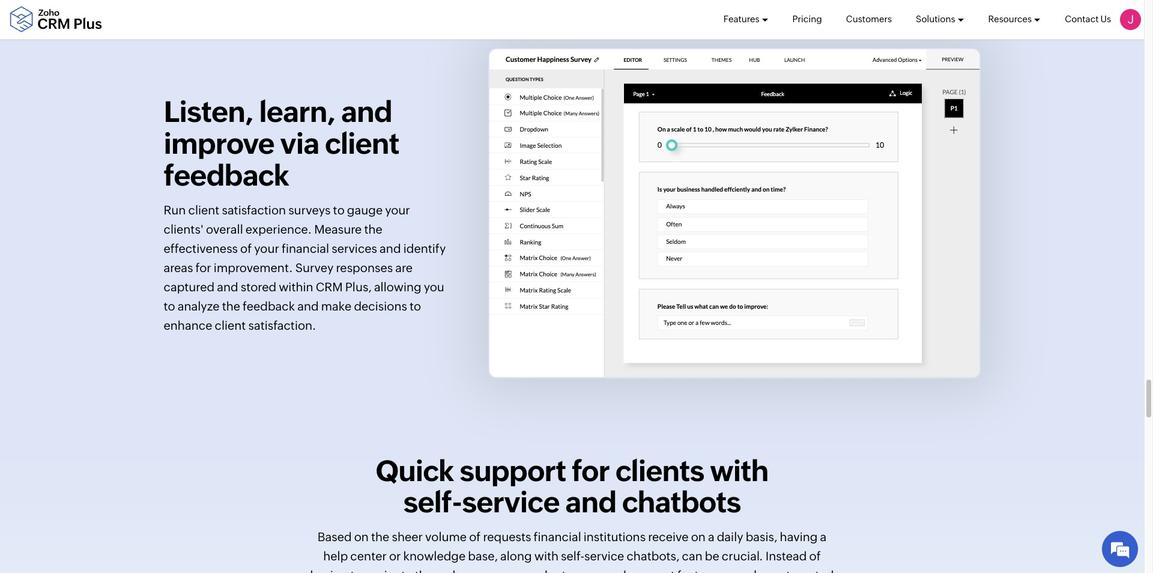Task type: describe. For each thing, give the bounding box(es) containing it.
chatbots
[[622, 486, 741, 519]]

customers
[[846, 14, 892, 24]]

improvement.
[[214, 261, 293, 274]]

0 horizontal spatial having
[[310, 568, 348, 573]]

1 vertical spatial client
[[188, 203, 220, 217]]

decisions
[[354, 299, 407, 313]]

feedback inside listen, learn, and improve via client feedback
[[164, 159, 289, 192]]

1 vertical spatial of
[[469, 530, 481, 544]]

us
[[1101, 14, 1112, 24]]

surveys
[[288, 203, 331, 217]]

sheer
[[392, 530, 423, 544]]

listen,
[[164, 95, 253, 129]]

responses
[[336, 261, 393, 274]]

services
[[332, 241, 377, 255]]

0 vertical spatial the
[[364, 222, 383, 236]]

2 on from the left
[[691, 530, 706, 544]]

analyze
[[178, 299, 220, 313]]

service inside quick support for clients with self-service and chatbots
[[462, 486, 560, 519]]

numerous
[[462, 568, 519, 573]]

requests
[[483, 530, 531, 544]]

captured
[[164, 280, 215, 294]]

pricing link
[[793, 0, 822, 38]]

and inside listen, learn, and improve via client feedback
[[341, 95, 392, 129]]

along
[[500, 549, 532, 563]]

1 a from the left
[[708, 530, 715, 544]]

be
[[705, 549, 720, 563]]

help
[[323, 549, 348, 563]]

through
[[415, 568, 460, 573]]

run
[[164, 203, 186, 217]]

learn,
[[259, 95, 335, 129]]

features link
[[724, 0, 769, 38]]

daily
[[717, 530, 744, 544]]

crm
[[316, 280, 343, 294]]

contact us link
[[1065, 0, 1112, 38]]

allowing
[[374, 280, 422, 294]]

1 on from the left
[[354, 530, 369, 544]]

to up measure
[[333, 203, 345, 217]]

solutions link
[[916, 0, 965, 38]]

employ
[[729, 568, 771, 573]]

or
[[389, 549, 401, 563]]

financial inside the run client satisfaction surveys to gauge your clients' overall experience. measure the effectiveness of your financial services and identify areas for improvement. survey responses are captured and stored within crm plus, allowing you to analyze the feedback and make decisions to enhance client satisfaction.
[[282, 241, 329, 255]]

navigate
[[365, 568, 413, 573]]

the inside the based on the sheer volume of requests financial institutions receive on a daily basis, having a help center or knowledge base, along with self-service chatbots, can be crucial. instead of having to navigate through numerous product pages and account features, employ automat
[[371, 530, 390, 544]]

can
[[682, 549, 703, 563]]

base,
[[468, 549, 498, 563]]

self- inside the based on the sheer volume of requests financial institutions receive on a daily basis, having a help center or knowledge base, along with self-service chatbots, can be crucial. instead of having to navigate through numerous product pages and account features, employ automat
[[561, 549, 585, 563]]

receive
[[648, 530, 689, 544]]

james peterson image
[[1121, 9, 1142, 30]]

identify
[[404, 241, 446, 255]]

and inside quick support for clients with self-service and chatbots
[[566, 486, 617, 519]]

clients
[[616, 454, 704, 488]]

self- inside quick support for clients with self-service and chatbots
[[403, 486, 462, 519]]

crucial.
[[722, 549, 763, 563]]

for inside the run client satisfaction surveys to gauge your clients' overall experience. measure the effectiveness of your financial services and identify areas for improvement. survey responses are captured and stored within crm plus, allowing you to analyze the feedback and make decisions to enhance client satisfaction.
[[196, 261, 211, 274]]

gauge
[[347, 203, 383, 217]]

effectiveness
[[164, 241, 238, 255]]

and inside the based on the sheer volume of requests financial institutions receive on a daily basis, having a help center or knowledge base, along with self-service chatbots, can be crucial. instead of having to navigate through numerous product pages and account features, employ automat
[[605, 568, 627, 573]]

client inside listen, learn, and improve via client feedback
[[325, 127, 399, 160]]

quick support for clients with self-service and chatbots
[[376, 454, 769, 519]]

improve
[[164, 127, 274, 160]]

support
[[460, 454, 566, 488]]

with inside the based on the sheer volume of requests financial institutions receive on a daily basis, having a help center or knowledge base, along with self-service chatbots, can be crucial. instead of having to navigate through numerous product pages and account features, employ automat
[[535, 549, 559, 563]]



Task type: vqa. For each thing, say whether or not it's contained in the screenshot.
to inside Based On The Sheer Volume Of Requests Financial Institutions Receive On A Daily Basis, Having A Help Center Or Knowledge Base, Along With Self-Service Chatbots, Can Be Crucial. Instead Of Having To Navigate Through Numerous Product Pages And Account Features, Employ Automat
yes



Task type: locate. For each thing, give the bounding box(es) containing it.
knowledge
[[404, 549, 466, 563]]

0 vertical spatial feedback
[[164, 159, 289, 192]]

1 vertical spatial with
[[535, 549, 559, 563]]

with
[[710, 454, 769, 488], [535, 549, 559, 563]]

satisfaction.
[[248, 318, 316, 332]]

features
[[724, 14, 760, 24]]

0 horizontal spatial your
[[254, 241, 279, 255]]

feedback
[[164, 159, 289, 192], [243, 299, 295, 313]]

run client satisfaction surveys to gauge your clients' overall experience. measure the effectiveness of your financial services and identify areas for improvement. survey responses are captured and stored within crm plus, allowing you to analyze the feedback and make decisions to enhance client satisfaction.
[[164, 203, 446, 332]]

1 horizontal spatial service
[[585, 549, 625, 563]]

to
[[333, 203, 345, 217], [164, 299, 175, 313], [410, 299, 421, 313], [351, 568, 362, 573]]

clients'
[[164, 222, 204, 236]]

via
[[280, 127, 319, 160]]

2 horizontal spatial of
[[810, 549, 821, 563]]

listen, learn, and improve via client feedback
[[164, 95, 399, 192]]

enhance
[[164, 318, 212, 332]]

0 vertical spatial your
[[385, 203, 410, 217]]

1 horizontal spatial financial
[[534, 530, 581, 544]]

1 vertical spatial your
[[254, 241, 279, 255]]

survey
[[295, 261, 334, 274]]

based on the sheer volume of requests financial institutions receive on a daily basis, having a help center or knowledge base, along with self-service chatbots, can be crucial. instead of having to navigate through numerous product pages and account features, employ automat
[[310, 530, 834, 573]]

0 horizontal spatial a
[[708, 530, 715, 544]]

having
[[780, 530, 818, 544], [310, 568, 348, 573]]

0 horizontal spatial self-
[[403, 486, 462, 519]]

areas
[[164, 261, 193, 274]]

0 horizontal spatial with
[[535, 549, 559, 563]]

with inside quick support for clients with self-service and chatbots
[[710, 454, 769, 488]]

pricing
[[793, 14, 822, 24]]

1 horizontal spatial your
[[385, 203, 410, 217]]

resources link
[[989, 0, 1041, 38]]

solutions
[[916, 14, 956, 24]]

basis,
[[746, 530, 778, 544]]

pages
[[569, 568, 603, 573]]

account
[[629, 568, 675, 573]]

self-
[[403, 486, 462, 519], [561, 549, 585, 563]]

measure
[[314, 222, 362, 236]]

0 vertical spatial client
[[325, 127, 399, 160]]

instead
[[766, 549, 807, 563]]

quick
[[376, 454, 454, 488]]

feedback inside the run client satisfaction surveys to gauge your clients' overall experience. measure the effectiveness of your financial services and identify areas for improvement. survey responses are captured and stored within crm plus, allowing you to analyze the feedback and make decisions to enhance client satisfaction.
[[243, 299, 295, 313]]

0 vertical spatial for
[[196, 261, 211, 274]]

0 vertical spatial of
[[240, 241, 252, 255]]

1 vertical spatial financial
[[534, 530, 581, 544]]

0 horizontal spatial for
[[196, 261, 211, 274]]

experience.
[[246, 222, 312, 236]]

feedback down 'stored' on the left of the page
[[243, 299, 295, 313]]

financial up the product
[[534, 530, 581, 544]]

1 horizontal spatial having
[[780, 530, 818, 544]]

of right instead on the right bottom
[[810, 549, 821, 563]]

the down "gauge"
[[364, 222, 383, 236]]

self- up volume
[[403, 486, 462, 519]]

1 vertical spatial for
[[572, 454, 610, 488]]

2 vertical spatial client
[[215, 318, 246, 332]]

the
[[364, 222, 383, 236], [222, 299, 240, 313], [371, 530, 390, 544]]

1 horizontal spatial for
[[572, 454, 610, 488]]

customers link
[[846, 0, 892, 38]]

within
[[279, 280, 313, 294]]

1 horizontal spatial on
[[691, 530, 706, 544]]

0 horizontal spatial service
[[462, 486, 560, 519]]

a
[[708, 530, 715, 544], [820, 530, 827, 544]]

the up the center
[[371, 530, 390, 544]]

chatbots,
[[627, 549, 680, 563]]

on up the center
[[354, 530, 369, 544]]

to up enhance
[[164, 299, 175, 313]]

1 vertical spatial self-
[[561, 549, 585, 563]]

0 vertical spatial self-
[[403, 486, 462, 519]]

zoho crmplus logo image
[[9, 6, 102, 33]]

satisfaction
[[222, 203, 286, 217]]

having down 'help'
[[310, 568, 348, 573]]

to down allowing
[[410, 299, 421, 313]]

1 vertical spatial feedback
[[243, 299, 295, 313]]

your down experience.
[[254, 241, 279, 255]]

0 horizontal spatial of
[[240, 241, 252, 255]]

1 horizontal spatial self-
[[561, 549, 585, 563]]

product
[[521, 568, 566, 573]]

0 vertical spatial service
[[462, 486, 560, 519]]

manage feedbacks image
[[488, 48, 981, 379]]

and
[[341, 95, 392, 129], [380, 241, 401, 255], [217, 280, 238, 294], [298, 299, 319, 313], [566, 486, 617, 519], [605, 568, 627, 573]]

your
[[385, 203, 410, 217], [254, 241, 279, 255]]

volume
[[425, 530, 467, 544]]

financial up survey
[[282, 241, 329, 255]]

of inside the run client satisfaction surveys to gauge your clients' overall experience. measure the effectiveness of your financial services and identify areas for improvement. survey responses are captured and stored within crm plus, allowing you to analyze the feedback and make decisions to enhance client satisfaction.
[[240, 241, 252, 255]]

financial inside the based on the sheer volume of requests financial institutions receive on a daily basis, having a help center or knowledge base, along with self-service chatbots, can be crucial. instead of having to navigate through numerous product pages and account features, employ automat
[[534, 530, 581, 544]]

your right "gauge"
[[385, 203, 410, 217]]

self- up pages
[[561, 549, 585, 563]]

feedback up satisfaction
[[164, 159, 289, 192]]

2 a from the left
[[820, 530, 827, 544]]

contact
[[1065, 14, 1099, 24]]

institutions
[[584, 530, 646, 544]]

features,
[[678, 568, 726, 573]]

1 horizontal spatial with
[[710, 454, 769, 488]]

service
[[462, 486, 560, 519], [585, 549, 625, 563]]

you
[[424, 280, 445, 294]]

are
[[396, 261, 413, 274]]

to inside the based on the sheer volume of requests financial institutions receive on a daily basis, having a help center or knowledge base, along with self-service chatbots, can be crucial. instead of having to navigate through numerous product pages and account features, employ automat
[[351, 568, 362, 573]]

of up improvement. at the left of page
[[240, 241, 252, 255]]

based
[[318, 530, 352, 544]]

contact us
[[1065, 14, 1112, 24]]

stored
[[241, 280, 276, 294]]

1 vertical spatial the
[[222, 299, 240, 313]]

for inside quick support for clients with self-service and chatbots
[[572, 454, 610, 488]]

on up can
[[691, 530, 706, 544]]

financial
[[282, 241, 329, 255], [534, 530, 581, 544]]

0 horizontal spatial financial
[[282, 241, 329, 255]]

having up instead on the right bottom
[[780, 530, 818, 544]]

service up the requests
[[462, 486, 560, 519]]

1 horizontal spatial a
[[820, 530, 827, 544]]

of up base,
[[469, 530, 481, 544]]

of
[[240, 241, 252, 255], [469, 530, 481, 544], [810, 549, 821, 563]]

1 vertical spatial having
[[310, 568, 348, 573]]

to down the center
[[351, 568, 362, 573]]

the right analyze
[[222, 299, 240, 313]]

2 vertical spatial the
[[371, 530, 390, 544]]

resources
[[989, 14, 1032, 24]]

client
[[325, 127, 399, 160], [188, 203, 220, 217], [215, 318, 246, 332]]

on
[[354, 530, 369, 544], [691, 530, 706, 544]]

1 vertical spatial service
[[585, 549, 625, 563]]

for
[[196, 261, 211, 274], [572, 454, 610, 488]]

overall
[[206, 222, 243, 236]]

service inside the based on the sheer volume of requests financial institutions receive on a daily basis, having a help center or knowledge base, along with self-service chatbots, can be crucial. instead of having to navigate through numerous product pages and account features, employ automat
[[585, 549, 625, 563]]

2 vertical spatial of
[[810, 549, 821, 563]]

service down institutions
[[585, 549, 625, 563]]

1 horizontal spatial of
[[469, 530, 481, 544]]

make
[[321, 299, 352, 313]]

0 vertical spatial having
[[780, 530, 818, 544]]

0 vertical spatial financial
[[282, 241, 329, 255]]

plus,
[[345, 280, 372, 294]]

0 horizontal spatial on
[[354, 530, 369, 544]]

center
[[351, 549, 387, 563]]

0 vertical spatial with
[[710, 454, 769, 488]]



